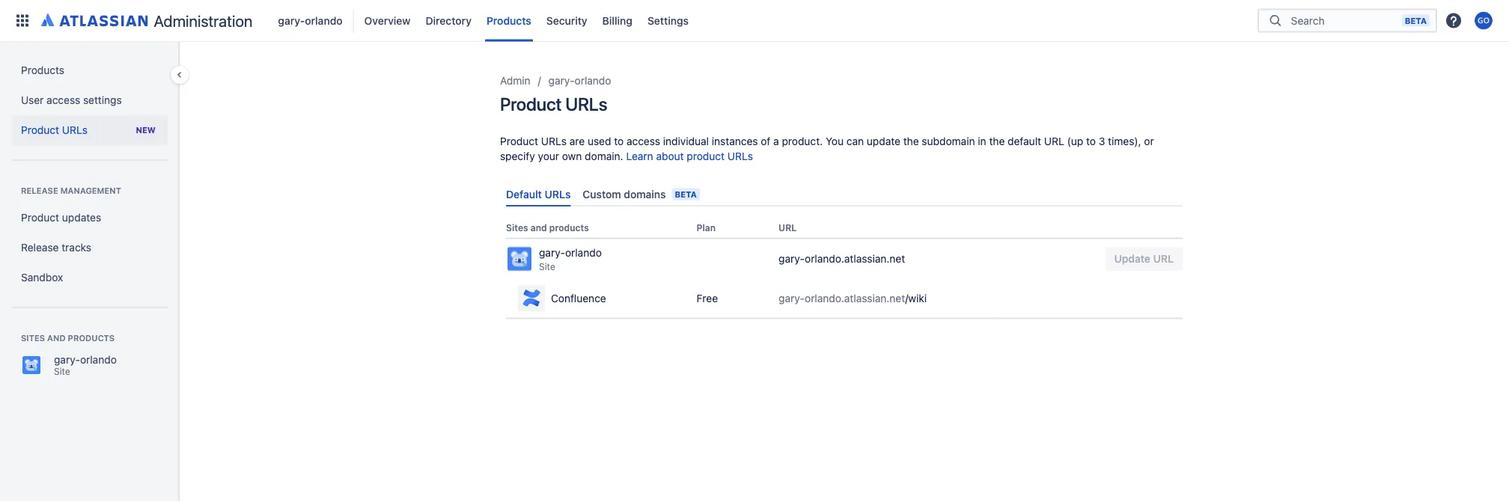 Task type: vqa. For each thing, say whether or not it's contained in the screenshot.
the bottommost 'gary-orlando' link
yes



Task type: describe. For each thing, give the bounding box(es) containing it.
user
[[21, 94, 44, 106]]

product.
[[782, 135, 823, 148]]

1 horizontal spatial site
[[539, 261, 555, 272]]

0 horizontal spatial products
[[21, 64, 64, 76]]

user access settings link
[[12, 85, 168, 115]]

about
[[656, 150, 684, 162]]

1 to from the left
[[614, 135, 624, 148]]

url inside the product urls are used to access individual instances of a product. you can update the subdomain in the default url (up to 3 times), or specify your own domain.
[[1044, 135, 1065, 148]]

1 vertical spatial products link
[[12, 55, 168, 85]]

overview
[[364, 14, 411, 27]]

of
[[761, 135, 771, 148]]

individual
[[663, 135, 709, 148]]

admin
[[500, 75, 531, 87]]

your
[[538, 150, 559, 162]]

settings
[[83, 94, 122, 106]]

0 vertical spatial access
[[47, 94, 80, 106]]

beta
[[1405, 16, 1427, 25]]

learn about product urls
[[626, 150, 753, 162]]

used
[[588, 135, 611, 148]]

a
[[774, 135, 779, 148]]

0 horizontal spatial gary-orlando site
[[54, 354, 117, 377]]

admin link
[[500, 72, 531, 90]]

times),
[[1108, 135, 1142, 148]]

release tracks link
[[12, 233, 168, 263]]

directory link
[[421, 9, 476, 33]]

custom
[[583, 188, 621, 200]]

tracks
[[62, 242, 91, 254]]

can
[[847, 135, 864, 148]]

tab list containing default urls
[[500, 182, 1189, 207]]

plan
[[697, 223, 716, 233]]

confluence
[[551, 292, 606, 304]]

sandbox
[[21, 271, 63, 284]]

/wiki
[[906, 292, 927, 304]]

0 horizontal spatial gary-orlando link
[[274, 9, 347, 33]]

1 horizontal spatial gary-orlando site
[[539, 246, 602, 272]]

are
[[570, 135, 585, 148]]

0 horizontal spatial url
[[779, 223, 797, 233]]

management
[[60, 186, 121, 196]]

0 horizontal spatial sites and products
[[21, 334, 115, 343]]

security
[[546, 14, 588, 27]]

products inside global navigation element
[[487, 14, 531, 27]]

gary-orlando.atlassian.net /wiki
[[779, 292, 927, 304]]

gary-orlando.atlassian.net link
[[779, 253, 906, 265]]

in
[[978, 135, 987, 148]]

user access settings
[[21, 94, 122, 106]]

1 horizontal spatial products
[[550, 223, 589, 233]]

0 vertical spatial sites and products
[[506, 223, 589, 233]]

product
[[687, 150, 725, 162]]

urls inside the product urls are used to access individual instances of a product. you can update the subdomain in the default url (up to 3 times), or specify your own domain.
[[541, 135, 567, 148]]

sandbox link
[[12, 263, 168, 293]]

global navigation element
[[9, 0, 1258, 42]]

default urls tab
[[500, 182, 577, 207]]

product up release tracks
[[21, 212, 59, 224]]

release tracks
[[21, 242, 91, 254]]

default
[[506, 188, 542, 200]]

domains
[[624, 188, 666, 200]]



Task type: locate. For each thing, give the bounding box(es) containing it.
product updates
[[21, 212, 101, 224]]

own
[[562, 150, 582, 162]]

gary-orlando
[[278, 14, 343, 27], [549, 75, 611, 87]]

default
[[1008, 135, 1042, 148]]

1 horizontal spatial access
[[627, 135, 660, 148]]

2 the from the left
[[990, 135, 1005, 148]]

to
[[614, 135, 624, 148], [1087, 135, 1096, 148]]

access right user
[[47, 94, 80, 106]]

site
[[539, 261, 555, 272], [54, 366, 70, 377]]

products link
[[482, 9, 536, 33], [12, 55, 168, 85]]

1 vertical spatial products
[[68, 334, 115, 343]]

search icon image
[[1267, 13, 1285, 28]]

the right update
[[904, 135, 919, 148]]

1 orlando.atlassian.net from the top
[[805, 253, 906, 265]]

orlando inside global navigation element
[[305, 14, 343, 27]]

to right used
[[614, 135, 624, 148]]

settings
[[648, 14, 689, 27]]

product down admin link
[[500, 94, 562, 115]]

products
[[487, 14, 531, 27], [21, 64, 64, 76]]

urls up are
[[566, 94, 608, 115]]

products
[[550, 223, 589, 233], [68, 334, 115, 343]]

domain.
[[585, 150, 624, 162]]

1 horizontal spatial sites and products
[[506, 223, 589, 233]]

0 vertical spatial sites
[[506, 223, 528, 233]]

1 vertical spatial gary-orlando link
[[549, 72, 611, 90]]

product inside the product urls are used to access individual instances of a product. you can update the subdomain in the default url (up to 3 times), or specify your own domain.
[[500, 135, 538, 148]]

Search field
[[1287, 7, 1402, 34]]

orlando.atlassian.net down gary-orlando.atlassian.net
[[805, 292, 906, 304]]

product down user
[[21, 124, 59, 136]]

0 vertical spatial gary-orlando link
[[274, 9, 347, 33]]

1 vertical spatial gary-orlando
[[549, 75, 611, 87]]

2 orlando.atlassian.net from the top
[[805, 292, 906, 304]]

1 vertical spatial sites
[[21, 334, 45, 343]]

release management
[[21, 186, 121, 196]]

access inside the product urls are used to access individual instances of a product. you can update the subdomain in the default url (up to 3 times), or specify your own domain.
[[627, 135, 660, 148]]

sites down sandbox
[[21, 334, 45, 343]]

default urls
[[506, 188, 571, 200]]

urls up the your
[[541, 135, 567, 148]]

1 horizontal spatial gary-orlando
[[549, 75, 611, 87]]

0 vertical spatial and
[[531, 223, 547, 233]]

0 horizontal spatial gary-orlando
[[278, 14, 343, 27]]

the
[[904, 135, 919, 148], [990, 135, 1005, 148]]

1 vertical spatial sites and products
[[21, 334, 115, 343]]

product
[[500, 94, 562, 115], [21, 124, 59, 136], [500, 135, 538, 148], [21, 212, 59, 224]]

urls down "user access settings" at top
[[62, 124, 88, 136]]

the right in
[[990, 135, 1005, 148]]

sites down default
[[506, 223, 528, 233]]

1 horizontal spatial the
[[990, 135, 1005, 148]]

products link up the "settings"
[[12, 55, 168, 85]]

gary-
[[278, 14, 305, 27], [549, 75, 575, 87], [539, 246, 565, 259], [779, 253, 805, 265], [779, 292, 805, 304], [54, 354, 80, 366]]

security link
[[542, 9, 592, 33]]

gary-orlando for the bottom gary-orlando 'link'
[[549, 75, 611, 87]]

sites and products down sandbox link
[[21, 334, 115, 343]]

settings link
[[643, 9, 693, 33]]

product urls
[[500, 94, 608, 115], [21, 124, 88, 136]]

orlando
[[305, 14, 343, 27], [575, 75, 611, 87], [565, 246, 602, 259], [80, 354, 117, 366]]

and
[[531, 223, 547, 233], [47, 334, 66, 343]]

gary-orlando.atlassian.net
[[779, 253, 906, 265]]

orlando.atlassian.net for gary-orlando.atlassian.net /wiki
[[805, 292, 906, 304]]

0 vertical spatial gary-orlando site
[[539, 246, 602, 272]]

product urls are used to access individual instances of a product. you can update the subdomain in the default url (up to 3 times), or specify your own domain.
[[500, 135, 1155, 162]]

you
[[826, 135, 844, 148]]

0 vertical spatial orlando.atlassian.net
[[805, 253, 906, 265]]

sites
[[506, 223, 528, 233], [21, 334, 45, 343]]

specify
[[500, 150, 535, 162]]

0 vertical spatial products
[[487, 14, 531, 27]]

administration banner
[[0, 0, 1510, 42]]

sites and products
[[506, 223, 589, 233], [21, 334, 115, 343]]

billing
[[603, 14, 633, 27]]

(up
[[1068, 135, 1084, 148]]

0 horizontal spatial products link
[[12, 55, 168, 85]]

0 horizontal spatial products
[[68, 334, 115, 343]]

1 horizontal spatial products link
[[482, 9, 536, 33]]

1 release from the top
[[21, 186, 58, 196]]

products left security
[[487, 14, 531, 27]]

3
[[1099, 135, 1106, 148]]

0 horizontal spatial product urls
[[21, 124, 88, 136]]

0 horizontal spatial sites
[[21, 334, 45, 343]]

1 vertical spatial gary-orlando site
[[54, 354, 117, 377]]

1 vertical spatial site
[[54, 366, 70, 377]]

1 vertical spatial release
[[21, 242, 59, 254]]

0 vertical spatial products link
[[482, 9, 536, 33]]

urls
[[566, 94, 608, 115], [62, 124, 88, 136], [541, 135, 567, 148], [728, 150, 753, 162], [545, 188, 571, 200]]

1 vertical spatial access
[[627, 135, 660, 148]]

learn
[[626, 150, 654, 162]]

update
[[867, 135, 901, 148]]

appswitcher icon image
[[13, 12, 31, 30]]

directory
[[426, 14, 472, 27]]

product urls up are
[[500, 94, 608, 115]]

gary- inside global navigation element
[[278, 14, 305, 27]]

urls inside default urls tab
[[545, 188, 571, 200]]

administration
[[154, 11, 253, 30]]

orlando.atlassian.net
[[805, 253, 906, 265], [805, 292, 906, 304]]

1 horizontal spatial product urls
[[500, 94, 608, 115]]

updates
[[62, 212, 101, 224]]

product up specify
[[500, 135, 538, 148]]

atlassian image
[[41, 10, 148, 28], [41, 10, 148, 28]]

new
[[136, 125, 156, 135]]

products down default urls tab
[[550, 223, 589, 233]]

learn about product urls link
[[626, 150, 753, 162]]

1 vertical spatial url
[[779, 223, 797, 233]]

1 horizontal spatial products
[[487, 14, 531, 27]]

0 vertical spatial products
[[550, 223, 589, 233]]

gary-orlando for left gary-orlando 'link'
[[278, 14, 343, 27]]

gary-orlando inside 'link'
[[278, 14, 343, 27]]

release up product updates
[[21, 186, 58, 196]]

products link left security link on the left of the page
[[482, 9, 536, 33]]

billing link
[[598, 9, 637, 33]]

1 vertical spatial product urls
[[21, 124, 88, 136]]

0 horizontal spatial and
[[47, 334, 66, 343]]

subdomain
[[922, 135, 975, 148]]

0 horizontal spatial access
[[47, 94, 80, 106]]

or
[[1145, 135, 1155, 148]]

orlando.atlassian.net up gary-orlando.atlassian.net /wiki
[[805, 253, 906, 265]]

beta
[[675, 190, 697, 199]]

1 vertical spatial products
[[21, 64, 64, 76]]

1 horizontal spatial sites
[[506, 223, 528, 233]]

and down default urls tab
[[531, 223, 547, 233]]

overview link
[[360, 9, 415, 33]]

2 to from the left
[[1087, 135, 1096, 148]]

1 vertical spatial and
[[47, 334, 66, 343]]

product urls down "user access settings" at top
[[21, 124, 88, 136]]

urls right default
[[545, 188, 571, 200]]

release for release management
[[21, 186, 58, 196]]

release
[[21, 186, 58, 196], [21, 242, 59, 254]]

products down sandbox link
[[68, 334, 115, 343]]

0 vertical spatial site
[[539, 261, 555, 272]]

0 vertical spatial url
[[1044, 135, 1065, 148]]

confluence image
[[520, 286, 544, 310], [520, 286, 544, 310]]

urls down instances
[[728, 150, 753, 162]]

and down sandbox
[[47, 334, 66, 343]]

gary-orlando site
[[539, 246, 602, 272], [54, 354, 117, 377]]

help icon image
[[1445, 12, 1463, 30]]

0 horizontal spatial to
[[614, 135, 624, 148]]

url up gary-orlando.atlassian.net link at bottom right
[[779, 223, 797, 233]]

free
[[697, 292, 718, 304]]

0 horizontal spatial site
[[54, 366, 70, 377]]

product updates link
[[12, 203, 168, 233]]

administration link
[[36, 9, 259, 33]]

1 horizontal spatial and
[[531, 223, 547, 233]]

0 vertical spatial release
[[21, 186, 58, 196]]

1 the from the left
[[904, 135, 919, 148]]

access up learn on the top of page
[[627, 135, 660, 148]]

account image
[[1475, 12, 1493, 30]]

access
[[47, 94, 80, 106], [627, 135, 660, 148]]

custom domains
[[583, 188, 666, 200]]

tab list
[[500, 182, 1189, 207]]

url left (up
[[1044, 135, 1065, 148]]

release for release tracks
[[21, 242, 59, 254]]

1 horizontal spatial gary-orlando link
[[549, 72, 611, 90]]

url
[[1044, 135, 1065, 148], [779, 223, 797, 233]]

0 vertical spatial product urls
[[500, 94, 608, 115]]

1 vertical spatial orlando.atlassian.net
[[805, 292, 906, 304]]

sites and products down default urls tab
[[506, 223, 589, 233]]

orlando.atlassian.net for gary-orlando.atlassian.net
[[805, 253, 906, 265]]

1 horizontal spatial url
[[1044, 135, 1065, 148]]

1 horizontal spatial to
[[1087, 135, 1096, 148]]

to left 3
[[1087, 135, 1096, 148]]

0 vertical spatial gary-orlando
[[278, 14, 343, 27]]

products up user
[[21, 64, 64, 76]]

instances
[[712, 135, 758, 148]]

0 horizontal spatial the
[[904, 135, 919, 148]]

2 release from the top
[[21, 242, 59, 254]]

gary-orlando link
[[274, 9, 347, 33], [549, 72, 611, 90]]

release up sandbox
[[21, 242, 59, 254]]



